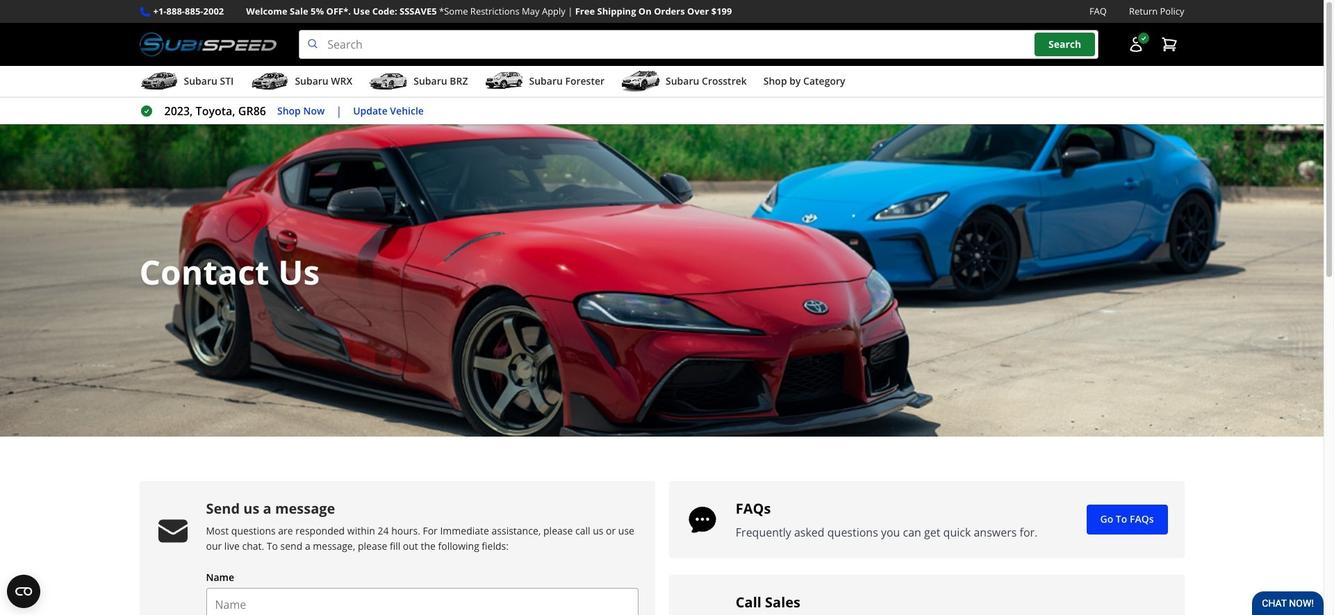 Task type: vqa. For each thing, say whether or not it's contained in the screenshot.
Subaru,
no



Task type: describe. For each thing, give the bounding box(es) containing it.
a subaru sti thumbnail image image
[[139, 71, 178, 92]]

a subaru forester thumbnail image image
[[485, 71, 524, 92]]

button image
[[1127, 36, 1144, 53]]

open widget image
[[7, 575, 40, 609]]

subispeed logo image
[[139, 30, 277, 59]]



Task type: locate. For each thing, give the bounding box(es) containing it.
a subaru wrx thumbnail image image
[[250, 71, 289, 92]]

name text field
[[206, 588, 638, 616]]

search input field
[[299, 30, 1098, 59]]

a subaru brz thumbnail image image
[[369, 71, 408, 92]]

a subaru crosstrek thumbnail image image
[[621, 71, 660, 92]]



